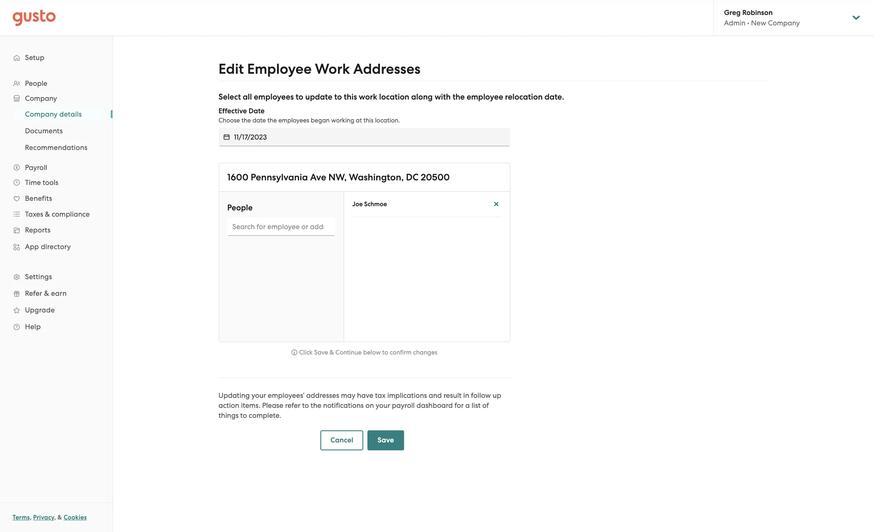 Task type: vqa. For each thing, say whether or not it's contained in the screenshot.
State
no



Task type: describe. For each thing, give the bounding box(es) containing it.
1600
[[227, 172, 249, 183]]

details
[[59, 110, 82, 118]]

notifications
[[323, 401, 364, 410]]

addresses
[[306, 391, 339, 400]]

to down items.
[[240, 411, 247, 420]]

list
[[472, 401, 481, 410]]

save button
[[368, 431, 404, 451]]

the right date
[[268, 117, 277, 124]]

edit
[[219, 60, 244, 78]]

items.
[[241, 401, 261, 410]]

confirm
[[390, 349, 412, 356]]

along
[[411, 92, 433, 102]]

employees'
[[268, 391, 305, 400]]

to right refer
[[302, 401, 309, 410]]

upgrade link
[[8, 303, 104, 318]]

circle info image
[[291, 349, 298, 356]]

please
[[262, 401, 284, 410]]

select
[[219, 92, 241, 102]]

settings
[[25, 273, 52, 281]]

help
[[25, 323, 41, 331]]

pennsylvania
[[251, 172, 308, 183]]

& inside dropdown button
[[45, 210, 50, 218]]

gusto navigation element
[[0, 36, 113, 348]]

dashboard
[[417, 401, 453, 410]]

a
[[466, 401, 470, 410]]

documents link
[[15, 123, 104, 138]]

and
[[429, 391, 442, 400]]

company for company
[[25, 94, 57, 103]]

documents
[[25, 127, 63, 135]]

refer
[[25, 289, 42, 298]]

updating your employees' addresses may have tax implications and result in follow up action items. please refer to the notifications on your payroll dashboard for a list of things to complete.
[[219, 391, 502, 420]]

date.
[[545, 92, 564, 102]]

setup
[[25, 53, 44, 62]]

reports
[[25, 226, 51, 234]]

app
[[25, 243, 39, 251]]

earn
[[51, 289, 67, 298]]

tax
[[375, 391, 386, 400]]

settings link
[[8, 269, 104, 284]]

began
[[311, 117, 330, 124]]

schmoe
[[364, 200, 387, 208]]

app directory
[[25, 243, 71, 251]]

& left continue
[[330, 349, 334, 356]]

new
[[751, 19, 767, 27]]

recommendations
[[25, 143, 87, 152]]

company button
[[8, 91, 104, 106]]

cancel link
[[321, 431, 364, 451]]

payroll button
[[8, 160, 104, 175]]

terms link
[[13, 514, 30, 521]]

refer & earn link
[[8, 286, 104, 301]]

upgrade
[[25, 306, 55, 314]]

20500
[[421, 172, 450, 183]]

0 horizontal spatial save
[[314, 349, 328, 356]]

payroll
[[25, 163, 47, 172]]

1 vertical spatial your
[[376, 401, 390, 410]]

calendar outline image
[[224, 133, 230, 141]]

to right the below
[[382, 349, 388, 356]]

effective date choose the date the employees began working at this location.
[[219, 107, 400, 124]]

changes
[[413, 349, 438, 356]]

cookies
[[64, 514, 87, 521]]

dc
[[406, 172, 419, 183]]

to left update
[[296, 92, 303, 102]]

continue
[[336, 349, 362, 356]]

Effective Date field
[[234, 128, 510, 146]]

& left cookies
[[58, 514, 62, 521]]

up
[[493, 391, 502, 400]]

employee
[[467, 92, 503, 102]]

update
[[305, 92, 333, 102]]

action
[[219, 401, 239, 410]]

implications
[[388, 391, 427, 400]]

working
[[331, 117, 354, 124]]

complete.
[[249, 411, 281, 420]]

click save & continue below to confirm changes
[[299, 349, 438, 356]]

company details
[[25, 110, 82, 118]]

save inside button
[[378, 436, 394, 445]]

at
[[356, 117, 362, 124]]

0 vertical spatial employees
[[254, 92, 294, 102]]

joe schmoe
[[352, 200, 387, 208]]

0 horizontal spatial your
[[252, 391, 266, 400]]

employees inside effective date choose the date the employees began working at this location.
[[279, 117, 309, 124]]

the left date
[[242, 117, 251, 124]]

list containing company details
[[0, 106, 113, 156]]

directory
[[41, 243, 71, 251]]

result
[[444, 391, 462, 400]]

terms , privacy , & cookies
[[13, 514, 87, 521]]

x image
[[493, 200, 500, 208]]

work
[[315, 60, 350, 78]]

effective
[[219, 107, 247, 115]]

select all employees to update to this work location along with the employee relocation date.
[[219, 92, 564, 102]]

with
[[435, 92, 451, 102]]

nw,
[[329, 172, 347, 183]]



Task type: locate. For each thing, give the bounding box(es) containing it.
people down 1600
[[227, 203, 253, 213]]

0 vertical spatial this
[[344, 92, 357, 102]]

privacy link
[[33, 514, 54, 521]]

employees left began
[[279, 117, 309, 124]]

benefits link
[[8, 191, 104, 206]]

company inside dropdown button
[[25, 94, 57, 103]]

app directory link
[[8, 239, 104, 254]]

choose
[[219, 117, 240, 124]]

things
[[219, 411, 239, 420]]

compliance
[[52, 210, 90, 218]]

,
[[30, 514, 32, 521], [54, 514, 56, 521]]

taxes & compliance button
[[8, 207, 104, 222]]

taxes
[[25, 210, 43, 218]]

recommendations link
[[15, 140, 104, 155]]

greg
[[724, 8, 741, 17]]

0 vertical spatial save
[[314, 349, 328, 356]]

this
[[344, 92, 357, 102], [364, 117, 374, 124]]

Search for employee or address search field
[[227, 218, 335, 236]]

time
[[25, 178, 41, 187]]

company right new at the top
[[768, 19, 800, 27]]

follow
[[471, 391, 491, 400]]

taxes & compliance
[[25, 210, 90, 218]]

date
[[249, 107, 265, 115]]

refer & earn
[[25, 289, 67, 298]]

the right with
[[453, 92, 465, 102]]

, left privacy
[[30, 514, 32, 521]]

1 vertical spatial employees
[[279, 117, 309, 124]]

0 vertical spatial people
[[25, 79, 47, 88]]

below
[[363, 349, 381, 356]]

people up company dropdown button at the left
[[25, 79, 47, 88]]

admin
[[724, 19, 746, 27]]

addresses
[[353, 60, 421, 78]]

your
[[252, 391, 266, 400], [376, 401, 390, 410]]

refer
[[285, 401, 301, 410]]

1 vertical spatial company
[[25, 94, 57, 103]]

save
[[314, 349, 328, 356], [378, 436, 394, 445]]

all
[[243, 92, 252, 102]]

list
[[0, 76, 113, 335], [0, 106, 113, 156]]

edit employee work addresses
[[219, 60, 421, 78]]

& right taxes on the left
[[45, 210, 50, 218]]

time tools
[[25, 178, 58, 187]]

greg robinson admin • new company
[[724, 8, 800, 27]]

reports link
[[8, 223, 104, 238]]

updating
[[219, 391, 250, 400]]

the inside updating your employees' addresses may have tax implications and result in follow up action items. please refer to the notifications on your payroll dashboard for a list of things to complete.
[[311, 401, 322, 410]]

list containing people
[[0, 76, 113, 335]]

0 vertical spatial your
[[252, 391, 266, 400]]

relocation
[[505, 92, 543, 102]]

payroll
[[392, 401, 415, 410]]

2 list from the top
[[0, 106, 113, 156]]

location
[[379, 92, 410, 102]]

in
[[464, 391, 469, 400]]

company inside greg robinson admin • new company
[[768, 19, 800, 27]]

, left cookies button
[[54, 514, 56, 521]]

tools
[[43, 178, 58, 187]]

employee
[[247, 60, 312, 78]]

this right at at top left
[[364, 117, 374, 124]]

1 horizontal spatial your
[[376, 401, 390, 410]]

people button
[[8, 76, 104, 91]]

•
[[748, 19, 750, 27]]

save right click
[[314, 349, 328, 356]]

1 horizontal spatial people
[[227, 203, 253, 213]]

for
[[455, 401, 464, 410]]

location.
[[375, 117, 400, 124]]

1 horizontal spatial this
[[364, 117, 374, 124]]

to right update
[[334, 92, 342, 102]]

company up "documents"
[[25, 110, 58, 118]]

0 vertical spatial company
[[768, 19, 800, 27]]

work
[[359, 92, 377, 102]]

company
[[768, 19, 800, 27], [25, 94, 57, 103], [25, 110, 58, 118]]

this inside effective date choose the date the employees began working at this location.
[[364, 117, 374, 124]]

this left work
[[344, 92, 357, 102]]

& left 'earn'
[[44, 289, 49, 298]]

click
[[299, 349, 313, 356]]

0 horizontal spatial people
[[25, 79, 47, 88]]

company up company details
[[25, 94, 57, 103]]

time tools button
[[8, 175, 104, 190]]

date
[[253, 117, 266, 124]]

people
[[25, 79, 47, 88], [227, 203, 253, 213]]

may
[[341, 391, 356, 400]]

the down the addresses
[[311, 401, 322, 410]]

your up items.
[[252, 391, 266, 400]]

1 vertical spatial people
[[227, 203, 253, 213]]

0 horizontal spatial ,
[[30, 514, 32, 521]]

employees up date
[[254, 92, 294, 102]]

0 horizontal spatial this
[[344, 92, 357, 102]]

1 horizontal spatial ,
[[54, 514, 56, 521]]

company for company details
[[25, 110, 58, 118]]

setup link
[[8, 50, 104, 65]]

joe
[[352, 200, 363, 208]]

terms
[[13, 514, 30, 521]]

your down tax on the bottom left
[[376, 401, 390, 410]]

save down payroll
[[378, 436, 394, 445]]

&
[[45, 210, 50, 218], [44, 289, 49, 298], [330, 349, 334, 356], [58, 514, 62, 521]]

2 vertical spatial company
[[25, 110, 58, 118]]

ave
[[310, 172, 326, 183]]

1 vertical spatial save
[[378, 436, 394, 445]]

1 vertical spatial this
[[364, 117, 374, 124]]

cookies button
[[64, 513, 87, 523]]

2 , from the left
[[54, 514, 56, 521]]

1 , from the left
[[30, 514, 32, 521]]

washington,
[[349, 172, 404, 183]]

benefits
[[25, 194, 52, 203]]

help link
[[8, 319, 104, 334]]

on
[[366, 401, 374, 410]]

cancel
[[331, 436, 354, 445]]

1 horizontal spatial save
[[378, 436, 394, 445]]

employees
[[254, 92, 294, 102], [279, 117, 309, 124]]

1 list from the top
[[0, 76, 113, 335]]

have
[[357, 391, 374, 400]]

people inside dropdown button
[[25, 79, 47, 88]]

home image
[[13, 9, 56, 26]]

robinson
[[743, 8, 773, 17]]



